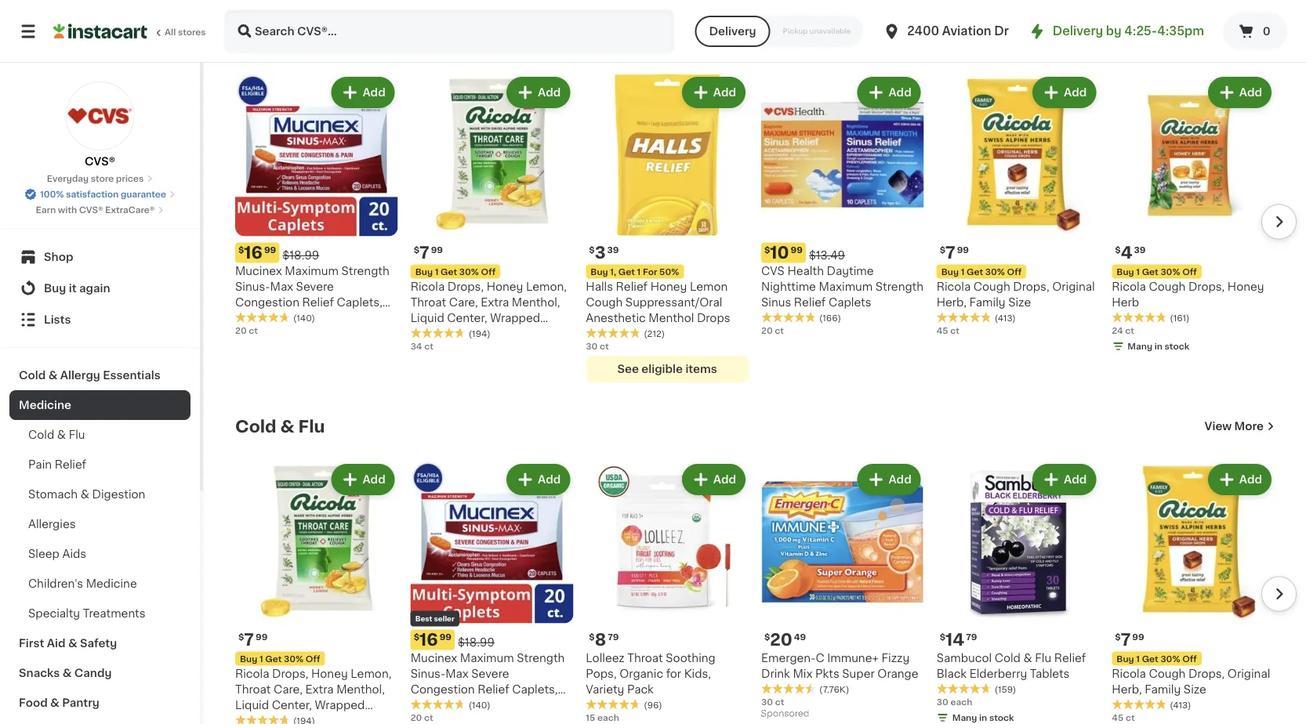 Task type: describe. For each thing, give the bounding box(es) containing it.
1 horizontal spatial severe
[[471, 669, 509, 680]]

soothing
[[666, 653, 716, 664]]

strength inside the "$ 10 99 $13.49 cvs health daytime nighttime maximum strength sinus relief caplets"
[[876, 281, 924, 292]]

halls relief honey lemon cough suppressant/oral anesthetic menthol drops
[[586, 281, 730, 324]]

$ inside $ 14 79
[[940, 633, 946, 642]]

pain relief link
[[9, 450, 191, 480]]

many in stock for cold
[[952, 714, 1014, 723]]

black
[[937, 669, 967, 680]]

cvs® inside earn with cvs® extracare® link
[[79, 206, 103, 214]]

sleep aids
[[28, 549, 86, 560]]

0 horizontal spatial ricola cough drops, original herb, family size
[[937, 281, 1095, 308]]

sinus for top $16.99 original price: $18.99 element
[[273, 313, 303, 324]]

pops,
[[586, 669, 617, 680]]

0 button
[[1223, 13, 1287, 50]]

strength for right $16.99 original price: $18.99 element
[[517, 653, 565, 664]]

all
[[165, 28, 176, 36]]

allergy
[[60, 370, 100, 381]]

in for cold
[[979, 714, 987, 723]]

allergies
[[28, 519, 76, 530]]

candy
[[74, 668, 112, 679]]

earn
[[36, 206, 56, 214]]

1 horizontal spatial lemon,
[[526, 281, 567, 292]]

30% inside product group
[[1161, 268, 1180, 276]]

in for cough
[[1155, 343, 1163, 351]]

4:25-
[[1125, 25, 1157, 37]]

1 horizontal spatial 20 ct
[[411, 714, 433, 723]]

1 horizontal spatial ricola drops, honey lemon, throat care, extra menthol, liquid center, wrapped drops
[[411, 281, 567, 339]]

3
[[595, 245, 606, 261]]

1 horizontal spatial sinus-
[[411, 669, 445, 680]]

lists link
[[9, 304, 191, 336]]

0 vertical spatial $16.99 original price: $18.99 element
[[235, 243, 398, 263]]

1 horizontal spatial medicine
[[86, 579, 137, 590]]

now
[[306, 31, 345, 48]]

sambucol cold & flu relief black elderberry tablets
[[937, 653, 1086, 680]]

dr
[[994, 25, 1009, 37]]

buy 1 get 30% off inside product group
[[1117, 268, 1197, 276]]

everyday
[[47, 174, 89, 183]]

0 vertical spatial 45 ct
[[937, 327, 960, 335]]

99 inside the "$ 10 99 $13.49 cvs health daytime nighttime maximum strength sinus relief caplets"
[[791, 246, 803, 254]]

100% satisfaction guarantee
[[40, 190, 166, 199]]

1 vertical spatial lemon,
[[351, 669, 391, 680]]

79 for 14
[[966, 633, 977, 642]]

1 vertical spatial max
[[445, 669, 469, 680]]

0 vertical spatial $ 16 99
[[238, 245, 276, 261]]

delivery by 4:25-4:35pm link
[[1028, 22, 1204, 41]]

caplets, for top $16.99 original price: $18.99 element
[[337, 297, 382, 308]]

0 vertical spatial size
[[1008, 297, 1031, 308]]

(166)
[[819, 314, 841, 323]]

safety
[[80, 638, 117, 649]]

100%
[[40, 190, 64, 199]]

$ 10 99 $13.49 cvs health daytime nighttime maximum strength sinus relief caplets
[[761, 245, 924, 308]]

8
[[595, 632, 606, 649]]

1 horizontal spatial flu
[[298, 419, 325, 435]]

drops inside halls relief honey lemon cough suppressant/oral anesthetic menthol drops
[[697, 313, 730, 324]]

view for on sale now
[[1205, 34, 1232, 45]]

30 for buy 1, get 1 for 50%
[[586, 343, 598, 351]]

buy it again
[[44, 283, 110, 294]]

24 ct
[[1112, 327, 1134, 336]]

0 horizontal spatial herb,
[[937, 297, 967, 308]]

best seller
[[415, 616, 455, 623]]

cough inside halls relief honey lemon cough suppressant/oral anesthetic menthol drops
[[586, 297, 623, 308]]

emergen-c immune+ fizzy drink mix pkts super orange
[[761, 653, 918, 680]]

pkts
[[815, 669, 840, 680]]

0 vertical spatial sinus-
[[235, 281, 270, 292]]

(159)
[[995, 686, 1016, 695]]

0 vertical spatial liquid
[[411, 313, 444, 324]]

0 horizontal spatial (413)
[[995, 314, 1016, 323]]

(212)
[[644, 330, 665, 339]]

$ 14 79
[[940, 632, 977, 649]]

50%
[[659, 268, 679, 276]]

product group containing 8
[[586, 461, 749, 724]]

fizzy
[[882, 653, 910, 664]]

cvs® inside 'cvs®' link
[[85, 156, 115, 167]]

on sale now link
[[235, 30, 345, 49]]

1 horizontal spatial cold & flu
[[235, 419, 325, 435]]

0 vertical spatial medicine
[[19, 400, 71, 411]]

elderberry
[[970, 669, 1027, 680]]

$ inside $ 4 39
[[1115, 246, 1121, 254]]

prices
[[116, 174, 144, 183]]

1 horizontal spatial cold & flu link
[[235, 417, 325, 436]]

1 horizontal spatial care,
[[449, 297, 478, 308]]

1 vertical spatial family
[[1145, 685, 1181, 696]]

specialty
[[28, 608, 80, 619]]

each for 8
[[597, 714, 619, 723]]

food & pantry link
[[9, 688, 191, 718]]

$10.99 original price: $13.49 element
[[761, 243, 924, 263]]

with
[[58, 206, 77, 214]]

sleep
[[28, 549, 60, 560]]

0 horizontal spatial throat
[[235, 685, 271, 696]]

many in stock for cough
[[1128, 343, 1190, 351]]

& inside sambucol cold & flu relief black elderberry tablets
[[1024, 653, 1032, 664]]

halls
[[586, 281, 613, 292]]

0 vertical spatial center,
[[447, 313, 487, 324]]

1 vertical spatial (140)
[[469, 702, 491, 710]]

$13.49
[[809, 250, 845, 261]]

1 vertical spatial mucinex
[[411, 653, 457, 664]]

view more for on sale now
[[1205, 34, 1264, 45]]

treatments
[[83, 608, 145, 619]]

1,
[[610, 268, 616, 276]]

(194)
[[469, 330, 491, 339]]

2400 aviation dr
[[907, 25, 1009, 37]]

satisfaction
[[66, 190, 119, 199]]

1 vertical spatial wrapped
[[315, 700, 365, 711]]

0 horizontal spatial 45
[[937, 327, 948, 335]]

pack
[[627, 685, 654, 696]]

$ 3 39
[[589, 245, 619, 261]]

0 horizontal spatial liquid
[[235, 700, 269, 711]]

snacks & candy
[[19, 668, 112, 679]]

1 horizontal spatial $16.99 original price: $18.99 element
[[411, 630, 573, 651]]

earn with cvs® extracare®
[[36, 206, 155, 214]]

pain relief
[[28, 459, 86, 470]]

0 horizontal spatial flu
[[69, 430, 85, 441]]

1 vertical spatial 45 ct
[[1112, 714, 1135, 723]]

$ inside the $ 3 39
[[589, 246, 595, 254]]

more for on sale now
[[1235, 34, 1264, 45]]

more for cold & flu
[[1235, 421, 1264, 432]]

cvs
[[761, 266, 785, 277]]

relief inside halls relief honey lemon cough suppressant/oral anesthetic menthol drops
[[616, 281, 648, 292]]

$18.99 for right $16.99 original price: $18.99 element
[[458, 637, 495, 648]]

15
[[586, 714, 595, 723]]

tablets
[[1030, 669, 1070, 680]]

caplets
[[829, 297, 871, 308]]

children's
[[28, 579, 83, 590]]

aids
[[62, 549, 86, 560]]

each for 14
[[951, 699, 972, 707]]

0 horizontal spatial extra
[[305, 685, 334, 696]]

30 ct for buy 1, get 1 for 50%
[[586, 343, 609, 351]]

1 vertical spatial care,
[[274, 685, 303, 696]]

1 vertical spatial $ 16 99
[[414, 632, 452, 649]]

34 ct
[[411, 343, 433, 351]]

1 vertical spatial herb,
[[1112, 685, 1142, 696]]

0 horizontal spatial original
[[1052, 281, 1095, 292]]

sponsored badge image
[[761, 710, 809, 719]]

0 vertical spatial wrapped
[[490, 313, 540, 324]]

1 vertical spatial ricola drops, honey lemon, throat care, extra menthol, liquid center, wrapped drops
[[235, 669, 391, 724]]

best
[[415, 616, 432, 623]]

specialty treatments link
[[9, 599, 191, 629]]

cold & allergy essentials link
[[9, 361, 191, 390]]

suppressant/oral
[[626, 297, 722, 308]]

items
[[686, 364, 717, 375]]

emergen-
[[761, 653, 816, 664]]

2 horizontal spatial 20 ct
[[761, 327, 784, 335]]

on sale now
[[235, 31, 345, 48]]

sleep aids link
[[9, 539, 191, 569]]

stomach & digestion
[[28, 489, 145, 500]]

it
[[69, 283, 77, 294]]

lolleez
[[586, 653, 625, 664]]

0 vertical spatial maximum
[[285, 266, 339, 277]]

1 vertical spatial drops
[[411, 328, 444, 339]]

34
[[411, 343, 422, 351]]

for
[[643, 268, 657, 276]]

1 horizontal spatial maximum
[[460, 653, 514, 664]]

instacart logo image
[[53, 22, 147, 41]]

cough inside ricola cough drops, honey herb
[[1149, 281, 1186, 292]]

relief inside "pain relief" "link"
[[55, 459, 86, 470]]

stock for cough
[[1165, 343, 1190, 351]]

100% satisfaction guarantee button
[[24, 185, 176, 201]]

49
[[794, 633, 806, 642]]

product group containing 10
[[761, 74, 924, 337]]

sale
[[265, 31, 302, 48]]

0 horizontal spatial cold & flu
[[28, 430, 85, 441]]

stomach
[[28, 489, 78, 500]]

children's medicine link
[[9, 569, 191, 599]]

0 horizontal spatial cold & flu link
[[9, 420, 191, 450]]

cvs® link
[[65, 82, 134, 169]]

1 horizontal spatial 45
[[1112, 714, 1124, 723]]

flu inside sambucol cold & flu relief black elderberry tablets
[[1035, 653, 1052, 664]]

1 horizontal spatial ricola cough drops, original herb, family size
[[1112, 669, 1270, 696]]

Search field
[[226, 11, 673, 52]]

1 horizontal spatial original
[[1228, 669, 1270, 680]]

0 horizontal spatial severe
[[296, 281, 334, 292]]

stores
[[178, 28, 206, 36]]

relief inside sambucol cold & flu relief black elderberry tablets
[[1054, 653, 1086, 664]]



Task type: locate. For each thing, give the bounding box(es) containing it.
view more for cold & flu
[[1205, 421, 1264, 432]]

0 horizontal spatial 45 ct
[[937, 327, 960, 335]]

0 horizontal spatial lemon,
[[351, 669, 391, 680]]

1 vertical spatial strength
[[876, 281, 924, 292]]

nasal for top $16.99 original price: $18.99 element
[[318, 313, 349, 324]]

0 vertical spatial menthol,
[[512, 297, 560, 308]]

0 vertical spatial 16
[[244, 245, 263, 261]]

buy it again link
[[9, 273, 191, 304]]

(161)
[[1170, 314, 1190, 323]]

30 ct up the sponsored badge image
[[761, 699, 784, 707]]

1 vertical spatial throat
[[627, 653, 663, 664]]

2 horizontal spatial flu
[[1035, 653, 1052, 664]]

1 vertical spatial many in stock
[[952, 714, 1014, 723]]

(413)
[[995, 314, 1016, 323], [1170, 702, 1191, 710]]

0 horizontal spatial clears
[[235, 313, 271, 324]]

0 vertical spatial lemon,
[[526, 281, 567, 292]]

0
[[1263, 26, 1271, 37]]

$16.99 original price: $18.99 element
[[235, 243, 398, 263], [411, 630, 573, 651]]

earn with cvs® extracare® link
[[36, 204, 164, 216]]

cvs® logo image
[[65, 82, 134, 151]]

1 horizontal spatial extra
[[481, 297, 509, 308]]

view more link for flu
[[1205, 419, 1275, 435]]

1 vertical spatial (413)
[[1170, 702, 1191, 710]]

$ 8 79
[[589, 632, 619, 649]]

None search field
[[224, 9, 675, 53]]

extra
[[481, 297, 509, 308], [305, 685, 334, 696]]

product group containing 20
[[761, 461, 924, 723]]

medicine up treatments
[[86, 579, 137, 590]]

2 vertical spatial strength
[[517, 653, 565, 664]]

many in stock down (161)
[[1128, 343, 1190, 351]]

30 down black
[[937, 699, 948, 707]]

organic
[[620, 669, 663, 680]]

39 right 4
[[1134, 246, 1146, 254]]

1 vertical spatial maximum
[[819, 281, 873, 292]]

cough
[[974, 281, 1010, 292], [1149, 281, 1186, 292], [586, 297, 623, 308], [1149, 669, 1186, 680]]

0 horizontal spatial menthol,
[[336, 685, 385, 696]]

stock for cold
[[989, 714, 1014, 723]]

& inside "link"
[[50, 698, 59, 709]]

0 vertical spatial nasal
[[318, 313, 349, 324]]

0 vertical spatial many in stock
[[1128, 343, 1190, 351]]

1 view from the top
[[1205, 34, 1232, 45]]

super
[[842, 669, 875, 680]]

30%
[[459, 268, 479, 276], [985, 268, 1005, 276], [1161, 268, 1180, 276], [284, 655, 304, 664], [1161, 655, 1180, 664]]

30 up the sponsored badge image
[[761, 699, 773, 707]]

0 horizontal spatial (140)
[[293, 314, 315, 323]]

throat
[[411, 297, 446, 308], [627, 653, 663, 664], [235, 685, 271, 696]]

30 for 20
[[761, 699, 773, 707]]

0 vertical spatial 45
[[937, 327, 948, 335]]

view more link for now
[[1205, 32, 1275, 47]]

2400
[[907, 25, 939, 37]]

wrapped
[[490, 313, 540, 324], [315, 700, 365, 711]]

cold inside sambucol cold & flu relief black elderberry tablets
[[995, 653, 1021, 664]]

30 ct for 20
[[761, 699, 784, 707]]

0 horizontal spatial mucinex
[[235, 266, 282, 277]]

ricola inside ricola cough drops, honey herb
[[1112, 281, 1146, 292]]

30 for 14
[[937, 699, 948, 707]]

39 for 4
[[1134, 246, 1146, 254]]

1 horizontal spatial (140)
[[469, 702, 491, 710]]

0 horizontal spatial 79
[[608, 633, 619, 642]]

cold & flu
[[235, 419, 325, 435], [28, 430, 85, 441]]

on
[[235, 31, 261, 48]]

off inside product group
[[1182, 268, 1197, 276]]

maximum
[[285, 266, 339, 277], [819, 281, 873, 292], [460, 653, 514, 664]]

item carousel region containing 16
[[213, 68, 1297, 392]]

honey inside ricola cough drops, honey herb
[[1228, 281, 1264, 292]]

mucinex maximum strength sinus-max severe congestion relief caplets, clears sinus & nasal congestion for top $16.99 original price: $18.99 element
[[235, 266, 389, 339]]

1 vertical spatial liquid
[[235, 700, 269, 711]]

view for cold & flu
[[1205, 421, 1232, 432]]

0 vertical spatial max
[[270, 281, 293, 292]]

1 more from the top
[[1235, 34, 1264, 45]]

caplets, for right $16.99 original price: $18.99 element
[[512, 685, 558, 696]]

off
[[481, 268, 496, 276], [1007, 268, 1022, 276], [1182, 268, 1197, 276], [306, 655, 320, 664], [1182, 655, 1197, 664]]

(140)
[[293, 314, 315, 323], [469, 702, 491, 710]]

delivery by 4:25-4:35pm
[[1053, 25, 1204, 37]]

food
[[19, 698, 48, 709]]

10
[[770, 245, 789, 261]]

1 horizontal spatial 79
[[966, 633, 977, 642]]

item carousel region for cold & flu
[[235, 455, 1297, 724]]

delivery for delivery by 4:25-4:35pm
[[1053, 25, 1103, 37]]

nasal for right $16.99 original price: $18.99 element
[[493, 700, 524, 711]]

16 for top $16.99 original price: $18.99 element
[[244, 245, 263, 261]]

relief
[[616, 281, 648, 292], [302, 297, 334, 308], [794, 297, 826, 308], [55, 459, 86, 470], [1054, 653, 1086, 664], [478, 685, 509, 696]]

delivery for delivery
[[709, 26, 756, 37]]

1 horizontal spatial in
[[1155, 343, 1163, 351]]

1 39 from the left
[[607, 246, 619, 254]]

$
[[238, 246, 244, 254], [414, 246, 419, 254], [764, 246, 770, 254], [940, 246, 946, 254], [589, 246, 595, 254], [1115, 246, 1121, 254], [238, 633, 244, 642], [414, 633, 419, 642], [764, 633, 770, 642], [940, 633, 946, 642], [589, 633, 595, 642], [1115, 633, 1121, 642]]

drops, inside ricola cough drops, honey herb
[[1189, 281, 1225, 292]]

cvs® up the everyday store prices "link"
[[85, 156, 115, 167]]

$ 16 99
[[238, 245, 276, 261], [414, 632, 452, 649]]

view more
[[1205, 34, 1264, 45], [1205, 421, 1264, 432]]

buy inside 'link'
[[44, 283, 66, 294]]

2 vertical spatial drops
[[235, 716, 269, 724]]

0 horizontal spatial delivery
[[709, 26, 756, 37]]

99
[[264, 246, 276, 254], [431, 246, 443, 254], [791, 246, 803, 254], [957, 246, 969, 254], [256, 633, 268, 642], [440, 633, 452, 642], [1132, 633, 1144, 642]]

many down 30 each on the bottom right of the page
[[952, 714, 977, 723]]

ricola cough drops, honey herb
[[1112, 281, 1264, 308]]

39 inside the $ 3 39
[[607, 246, 619, 254]]

first
[[19, 638, 44, 649]]

0 horizontal spatial wrapped
[[315, 700, 365, 711]]

79 right 14
[[966, 633, 977, 642]]

2 view more link from the top
[[1205, 419, 1275, 435]]

30
[[586, 343, 598, 351], [761, 699, 773, 707], [937, 699, 948, 707]]

0 vertical spatial clears
[[235, 313, 271, 324]]

shop link
[[9, 241, 191, 273]]

1 horizontal spatial mucinex maximum strength sinus-max severe congestion relief caplets, clears sinus & nasal congestion
[[411, 653, 565, 724]]

16
[[244, 245, 263, 261], [419, 632, 438, 649]]

snacks & candy link
[[9, 659, 191, 688]]

0 vertical spatial herb,
[[937, 297, 967, 308]]

honey inside halls relief honey lemon cough suppressant/oral anesthetic menthol drops
[[650, 281, 687, 292]]

many down 24 ct
[[1128, 343, 1153, 351]]

daytime
[[827, 266, 874, 277]]

maximum inside the "$ 10 99 $13.49 cvs health daytime nighttime maximum strength sinus relief caplets"
[[819, 281, 873, 292]]

16 for right $16.99 original price: $18.99 element
[[419, 632, 438, 649]]

see eligible items button
[[586, 356, 749, 383]]

39 inside $ 4 39
[[1134, 246, 1146, 254]]

1 vertical spatial many
[[952, 714, 977, 723]]

30 ct down anesthetic
[[586, 343, 609, 351]]

0 vertical spatial in
[[1155, 343, 1163, 351]]

0 horizontal spatial strength
[[341, 266, 389, 277]]

medicine
[[19, 400, 71, 411], [86, 579, 137, 590]]

stock down (161)
[[1165, 343, 1190, 351]]

cvs® down satisfaction
[[79, 206, 103, 214]]

many in stock down 30 each on the bottom right of the page
[[952, 714, 1014, 723]]

add button
[[333, 79, 393, 107], [508, 79, 569, 107], [684, 79, 744, 107], [859, 79, 919, 107], [1034, 79, 1095, 107], [1210, 79, 1270, 107], [333, 466, 393, 494], [508, 466, 569, 494], [684, 466, 744, 494], [859, 466, 919, 494], [1034, 466, 1095, 494], [1210, 466, 1270, 494]]

$ 20 49
[[764, 632, 806, 649]]

30 down anesthetic
[[586, 343, 598, 351]]

clears
[[235, 313, 271, 324], [411, 700, 446, 711]]

0 horizontal spatial maximum
[[285, 266, 339, 277]]

79 right 8 at the left bottom
[[608, 633, 619, 642]]

1 horizontal spatial caplets,
[[512, 685, 558, 696]]

0 horizontal spatial 39
[[607, 246, 619, 254]]

79 inside $ 14 79
[[966, 633, 977, 642]]

clears for top $16.99 original price: $18.99 element
[[235, 313, 271, 324]]

0 vertical spatial cvs®
[[85, 156, 115, 167]]

see eligible items
[[617, 364, 717, 375]]

sinus for right $16.99 original price: $18.99 element
[[449, 700, 479, 711]]

1 vertical spatial item carousel region
[[235, 455, 1297, 724]]

0 vertical spatial throat
[[411, 297, 446, 308]]

79
[[966, 633, 977, 642], [608, 633, 619, 642]]

0 vertical spatial mucinex maximum strength sinus-max severe congestion relief caplets, clears sinus & nasal congestion
[[235, 266, 389, 339]]

2 79 from the left
[[608, 633, 619, 642]]

1 vertical spatial $18.99
[[458, 637, 495, 648]]

sambucol
[[937, 653, 992, 664]]

1 79 from the left
[[966, 633, 977, 642]]

product group
[[235, 74, 398, 339], [411, 74, 573, 353], [586, 74, 749, 383], [761, 74, 924, 337], [937, 74, 1099, 337], [1112, 74, 1275, 356], [235, 461, 398, 724], [411, 461, 573, 724], [586, 461, 749, 724], [761, 461, 924, 723], [937, 461, 1099, 724], [1112, 461, 1275, 724]]

79 inside $ 8 79
[[608, 633, 619, 642]]

0 horizontal spatial nasal
[[318, 313, 349, 324]]

clears for right $16.99 original price: $18.99 element
[[411, 700, 446, 711]]

service type group
[[695, 16, 863, 47]]

1 horizontal spatial size
[[1184, 685, 1207, 696]]

24
[[1112, 327, 1123, 336]]

stock down (159)
[[989, 714, 1014, 723]]

0 vertical spatial severe
[[296, 281, 334, 292]]

0 vertical spatial family
[[969, 297, 1006, 308]]

cold & allergy essentials
[[19, 370, 161, 381]]

1 horizontal spatial wrapped
[[490, 313, 540, 324]]

1 view more from the top
[[1205, 34, 1264, 45]]

1 horizontal spatial delivery
[[1053, 25, 1103, 37]]

everyday store prices link
[[47, 172, 153, 185]]

flu
[[298, 419, 325, 435], [69, 430, 85, 441], [1035, 653, 1052, 664]]

30 each
[[937, 699, 972, 707]]

2 horizontal spatial drops
[[697, 313, 730, 324]]

1 view more link from the top
[[1205, 32, 1275, 47]]

2 horizontal spatial throat
[[627, 653, 663, 664]]

ricola
[[411, 281, 445, 292], [937, 281, 971, 292], [1112, 281, 1146, 292], [235, 669, 269, 680], [1112, 669, 1146, 680]]

1 vertical spatial sinus-
[[411, 669, 445, 680]]

pain
[[28, 459, 52, 470]]

1 horizontal spatial throat
[[411, 297, 446, 308]]

0 horizontal spatial many in stock
[[952, 714, 1014, 723]]

1 horizontal spatial many in stock
[[1128, 343, 1190, 351]]

delivery inside button
[[709, 26, 756, 37]]

product group containing 4
[[1112, 74, 1275, 356]]

1 vertical spatial 16
[[419, 632, 438, 649]]

delivery
[[1053, 25, 1103, 37], [709, 26, 756, 37]]

1 horizontal spatial $18.99
[[458, 637, 495, 648]]

0 horizontal spatial $18.99
[[282, 250, 319, 261]]

digestion
[[92, 489, 145, 500]]

$ inside the "$ 10 99 $13.49 cvs health daytime nighttime maximum strength sinus relief caplets"
[[764, 246, 770, 254]]

item carousel region containing 7
[[235, 455, 1297, 724]]

first aid & safety
[[19, 638, 117, 649]]

product group containing 14
[[937, 461, 1099, 724]]

0 vertical spatial ricola drops, honey lemon, throat care, extra menthol, liquid center, wrapped drops
[[411, 281, 567, 339]]

mucinex maximum strength sinus-max severe congestion relief caplets, clears sinus & nasal congestion for right $16.99 original price: $18.99 element
[[411, 653, 565, 724]]

relief inside the "$ 10 99 $13.49 cvs health daytime nighttime maximum strength sinus relief caplets"
[[794, 297, 826, 308]]

2 view more from the top
[[1205, 421, 1264, 432]]

menthol,
[[512, 297, 560, 308], [336, 685, 385, 696]]

product group containing 3
[[586, 74, 749, 383]]

delivery button
[[695, 16, 770, 47]]

$ 7 99
[[414, 245, 443, 261], [940, 245, 969, 261], [238, 632, 268, 649], [1115, 632, 1144, 649]]

each down black
[[951, 699, 972, 707]]

1 vertical spatial medicine
[[86, 579, 137, 590]]

14
[[946, 632, 965, 649]]

1 vertical spatial original
[[1228, 669, 1270, 680]]

1 vertical spatial cvs®
[[79, 206, 103, 214]]

1 horizontal spatial menthol,
[[512, 297, 560, 308]]

0 horizontal spatial medicine
[[19, 400, 71, 411]]

$18.99 for top $16.99 original price: $18.99 element
[[282, 250, 319, 261]]

1 horizontal spatial clears
[[411, 700, 446, 711]]

0 vertical spatial each
[[951, 699, 972, 707]]

79 for 8
[[608, 633, 619, 642]]

throat inside lolleez  throat soothing pops, organic for kids, variety pack
[[627, 653, 663, 664]]

sinus inside the "$ 10 99 $13.49 cvs health daytime nighttime maximum strength sinus relief caplets"
[[761, 297, 791, 308]]

0 horizontal spatial 20 ct
[[235, 327, 258, 335]]

&
[[306, 313, 315, 324], [48, 370, 57, 381], [280, 419, 294, 435], [57, 430, 66, 441], [80, 489, 89, 500], [68, 638, 77, 649], [1024, 653, 1032, 664], [62, 668, 72, 679], [50, 698, 59, 709], [481, 700, 490, 711]]

buy 1, get 1 for 50%
[[591, 268, 679, 276]]

4:35pm
[[1157, 25, 1204, 37]]

0 vertical spatial original
[[1052, 281, 1095, 292]]

medicine down allergy
[[19, 400, 71, 411]]

1
[[435, 268, 439, 276], [961, 268, 965, 276], [637, 268, 641, 276], [1136, 268, 1140, 276], [259, 655, 263, 664], [1136, 655, 1140, 664]]

0 horizontal spatial drops
[[235, 716, 269, 724]]

0 vertical spatial sinus
[[761, 297, 791, 308]]

many for sambucol cold & flu relief black elderberry tablets
[[952, 714, 977, 723]]

1 vertical spatial view more link
[[1205, 419, 1275, 435]]

strength for top $16.99 original price: $18.99 element
[[341, 266, 389, 277]]

0 horizontal spatial 30
[[586, 343, 598, 351]]

0 vertical spatial stock
[[1165, 343, 1190, 351]]

item carousel region
[[213, 68, 1297, 392], [235, 455, 1297, 724]]

1 vertical spatial 45
[[1112, 714, 1124, 723]]

1 vertical spatial $16.99 original price: $18.99 element
[[411, 630, 573, 651]]

$ 4 39
[[1115, 245, 1146, 261]]

everyday store prices
[[47, 174, 144, 183]]

2 horizontal spatial maximum
[[819, 281, 873, 292]]

1 horizontal spatial drops
[[411, 328, 444, 339]]

0 horizontal spatial care,
[[274, 685, 303, 696]]

many for ricola cough drops, honey herb
[[1128, 343, 1153, 351]]

2 39 from the left
[[1134, 246, 1146, 254]]

1 vertical spatial center,
[[272, 700, 312, 711]]

snacks
[[19, 668, 60, 679]]

buy 1 get 30% off
[[415, 268, 496, 276], [941, 268, 1022, 276], [1117, 268, 1197, 276], [240, 655, 320, 664], [1117, 655, 1197, 664]]

2 view from the top
[[1205, 421, 1232, 432]]

$ inside $ 20 49
[[764, 633, 770, 642]]

39 for 3
[[607, 246, 619, 254]]

1 vertical spatial caplets,
[[512, 685, 558, 696]]

specialty treatments
[[28, 608, 145, 619]]

$ inside $ 8 79
[[589, 633, 595, 642]]

view more link
[[1205, 32, 1275, 47], [1205, 419, 1275, 435]]

get
[[441, 268, 457, 276], [967, 268, 983, 276], [618, 268, 635, 276], [1142, 268, 1159, 276], [265, 655, 282, 664], [1142, 655, 1159, 664]]

2 more from the top
[[1235, 421, 1264, 432]]

0 horizontal spatial center,
[[272, 700, 312, 711]]

item carousel region for on sale now
[[213, 68, 1297, 392]]

each right 15
[[597, 714, 619, 723]]

1 horizontal spatial each
[[951, 699, 972, 707]]

in down ricola cough drops, honey herb
[[1155, 343, 1163, 351]]

0 vertical spatial drops
[[697, 313, 730, 324]]

1 vertical spatial mucinex maximum strength sinus-max severe congestion relief caplets, clears sinus & nasal congestion
[[411, 653, 565, 724]]

first aid & safety link
[[9, 629, 191, 659]]

in down elderberry
[[979, 714, 987, 723]]

drops
[[697, 313, 730, 324], [411, 328, 444, 339], [235, 716, 269, 724]]

guarantee
[[121, 190, 166, 199]]

39 right 3
[[607, 246, 619, 254]]



Task type: vqa. For each thing, say whether or not it's contained in the screenshot.
leftmost the Size
yes



